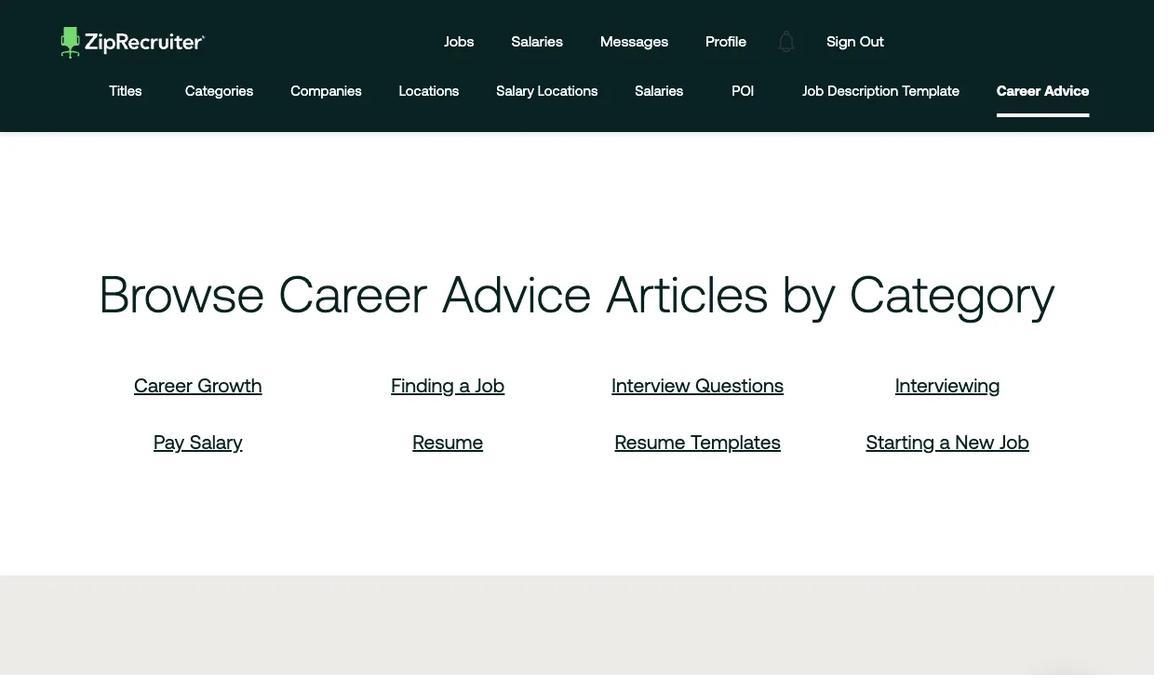 Task type: locate. For each thing, give the bounding box(es) containing it.
salaries link
[[497, 15, 577, 68], [635, 68, 683, 117]]

categories link
[[185, 68, 253, 117]]

0 horizontal spatial salaries
[[511, 33, 563, 50]]

salaries inside main element
[[511, 33, 563, 50]]

poi link
[[721, 68, 765, 117]]

a left the new at the right of page
[[940, 431, 950, 453]]

1 horizontal spatial a
[[940, 431, 950, 453]]

1 horizontal spatial advice
[[1044, 83, 1089, 98]]

job left description
[[803, 83, 824, 98]]

resume
[[413, 431, 483, 453], [615, 431, 685, 453]]

interview
[[612, 374, 690, 396]]

titles
[[109, 83, 142, 98]]

starting a new job link
[[866, 431, 1029, 453]]

1 horizontal spatial resume
[[615, 431, 685, 453]]

articles
[[606, 265, 769, 323]]

1 vertical spatial job
[[475, 374, 505, 396]]

0 vertical spatial salaries
[[511, 33, 563, 50]]

advice
[[1044, 83, 1089, 98], [442, 265, 592, 323]]

category
[[850, 265, 1055, 323]]

2 locations from the left
[[538, 83, 598, 98]]

0 horizontal spatial a
[[459, 374, 470, 396]]

job inside "link"
[[803, 83, 824, 98]]

salaries down messages link
[[635, 83, 683, 98]]

0 vertical spatial salary
[[496, 83, 534, 98]]

1 horizontal spatial job
[[803, 83, 824, 98]]

salary locations
[[496, 83, 598, 98]]

sign out link
[[813, 15, 898, 68]]

a
[[459, 374, 470, 396], [940, 431, 950, 453]]

0 vertical spatial job
[[803, 83, 824, 98]]

1 horizontal spatial locations
[[538, 83, 598, 98]]

1 horizontal spatial career
[[279, 265, 428, 323]]

0 vertical spatial a
[[459, 374, 470, 396]]

interview questions link
[[612, 374, 784, 396]]

resume down interview
[[615, 431, 685, 453]]

locations down jobs link
[[399, 83, 459, 98]]

growth
[[198, 374, 262, 396]]

career advice link
[[997, 68, 1089, 113]]

profile link
[[692, 15, 761, 68]]

salary
[[496, 83, 534, 98], [190, 431, 242, 453]]

interviewing link
[[895, 374, 1000, 396]]

salaries
[[511, 33, 563, 50], [635, 83, 683, 98]]

locations link
[[399, 68, 459, 117]]

locations inside salary locations link
[[538, 83, 598, 98]]

locations
[[399, 83, 459, 98], [538, 83, 598, 98]]

salaries up salary locations at the top of page
[[511, 33, 563, 50]]

1 horizontal spatial salaries link
[[635, 68, 683, 117]]

0 horizontal spatial locations
[[399, 83, 459, 98]]

salary inside tabs element
[[496, 83, 534, 98]]

salaries link up salary locations at the top of page
[[497, 15, 577, 68]]

salary right pay
[[190, 431, 242, 453]]

0 vertical spatial advice
[[1044, 83, 1089, 98]]

pay
[[154, 431, 184, 453]]

1 locations from the left
[[399, 83, 459, 98]]

2 vertical spatial job
[[999, 431, 1029, 453]]

job
[[803, 83, 824, 98], [475, 374, 505, 396], [999, 431, 1029, 453]]

career growth
[[134, 374, 262, 396]]

finding
[[391, 374, 454, 396]]

career for career advice
[[997, 83, 1041, 98]]

resume templates link
[[615, 431, 781, 453]]

1 vertical spatial advice
[[442, 265, 592, 323]]

career inside tabs element
[[997, 83, 1041, 98]]

0 horizontal spatial resume
[[413, 431, 483, 453]]

2 resume from the left
[[615, 431, 685, 453]]

salaries link down the messages
[[635, 68, 683, 117]]

2 horizontal spatial career
[[997, 83, 1041, 98]]

interview questions
[[612, 374, 784, 396]]

0 horizontal spatial career
[[134, 374, 193, 396]]

salary down main element
[[496, 83, 534, 98]]

jobs link
[[430, 15, 488, 68]]

2 horizontal spatial job
[[999, 431, 1029, 453]]

job description template link
[[803, 68, 960, 117]]

locations down main element
[[538, 83, 598, 98]]

2 vertical spatial career
[[134, 374, 193, 396]]

companies
[[291, 83, 362, 98]]

resume down finding a job
[[413, 431, 483, 453]]

0 horizontal spatial salary
[[190, 431, 242, 453]]

1 vertical spatial salaries
[[635, 83, 683, 98]]

0 vertical spatial career
[[997, 83, 1041, 98]]

1 resume from the left
[[413, 431, 483, 453]]

1 horizontal spatial salary
[[496, 83, 534, 98]]

job right finding
[[475, 374, 505, 396]]

job right the new at the right of page
[[999, 431, 1029, 453]]

a right finding
[[459, 374, 470, 396]]

career
[[997, 83, 1041, 98], [279, 265, 428, 323], [134, 374, 193, 396]]

1 horizontal spatial salaries
[[635, 83, 683, 98]]

sign out
[[827, 33, 884, 50]]

1 vertical spatial a
[[940, 431, 950, 453]]

career growth link
[[134, 374, 262, 396]]



Task type: vqa. For each thing, say whether or not it's contained in the screenshot.
"Salary Locations" link at the top
yes



Task type: describe. For each thing, give the bounding box(es) containing it.
starting
[[866, 431, 934, 453]]

interviewing
[[895, 374, 1000, 396]]

1 vertical spatial career
[[279, 265, 428, 323]]

finding a job
[[391, 374, 505, 396]]

sign
[[827, 33, 856, 50]]

titles link
[[103, 68, 148, 117]]

tabs element
[[103, 68, 1108, 117]]

job description template
[[803, 83, 960, 98]]

templates
[[690, 431, 781, 453]]

categories
[[185, 83, 253, 98]]

browse career advice articles by category
[[99, 265, 1055, 323]]

finding a job link
[[391, 374, 505, 396]]

questions
[[695, 374, 784, 396]]

salaries inside tabs element
[[635, 83, 683, 98]]

notifications image
[[765, 20, 808, 63]]

main element
[[46, 15, 1108, 68]]

template
[[902, 83, 960, 98]]

profile
[[706, 33, 747, 50]]

browse
[[99, 265, 265, 323]]

ziprecruiter image
[[61, 27, 205, 58]]

0 horizontal spatial job
[[475, 374, 505, 396]]

1 vertical spatial salary
[[190, 431, 242, 453]]

starting a new job
[[866, 431, 1029, 453]]

a for finding
[[459, 374, 470, 396]]

pay salary
[[154, 431, 242, 453]]

pay salary link
[[154, 431, 242, 453]]

resume for resume link
[[413, 431, 483, 453]]

new
[[955, 431, 994, 453]]

jobs
[[444, 33, 474, 50]]

0 horizontal spatial advice
[[442, 265, 592, 323]]

poi
[[732, 83, 754, 98]]

advice inside career advice link
[[1044, 83, 1089, 98]]

description
[[828, 83, 898, 98]]

companies link
[[291, 68, 362, 117]]

career for career growth
[[134, 374, 193, 396]]

resume templates
[[615, 431, 781, 453]]

resume link
[[413, 431, 483, 453]]

messages
[[600, 33, 669, 50]]

salary locations link
[[496, 68, 598, 117]]

career advice
[[997, 83, 1089, 98]]

resume for resume templates
[[615, 431, 685, 453]]

by
[[782, 265, 836, 323]]

a for starting
[[940, 431, 950, 453]]

messages link
[[586, 15, 682, 68]]

0 horizontal spatial salaries link
[[497, 15, 577, 68]]

out
[[860, 33, 884, 50]]



